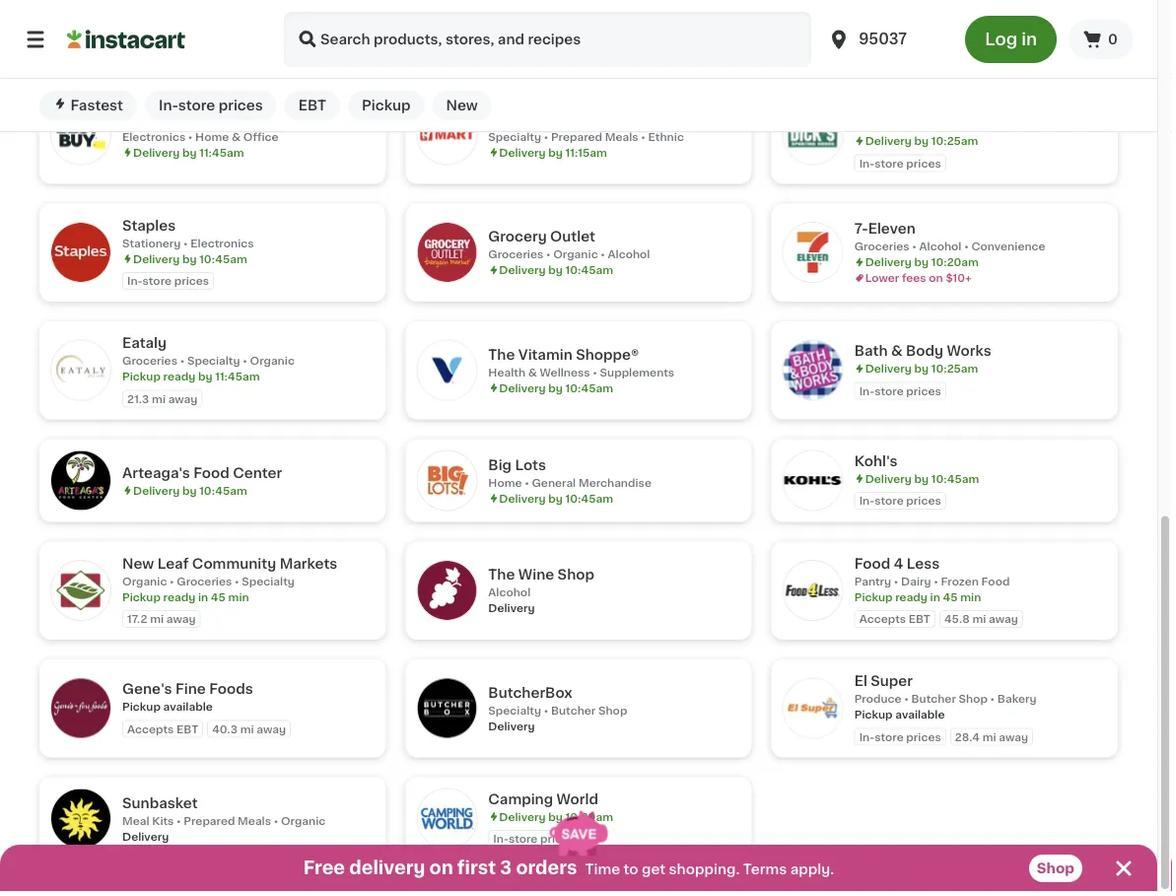 Task type: describe. For each thing, give the bounding box(es) containing it.
available inside gene's fine foods pickup available
[[163, 702, 213, 713]]

butcherbox
[[489, 687, 573, 700]]

mi for 28.4
[[983, 732, 997, 743]]

buy
[[158, 113, 186, 126]]

gene's fine foods pickup available
[[122, 683, 253, 713]]

organic inside the grocery outlet groceries • organic • alcohol
[[554, 250, 598, 261]]

delivery down camping
[[499, 812, 546, 823]]

ethnic
[[649, 132, 684, 143]]

delivery down buy
[[133, 148, 180, 158]]

fine
[[176, 683, 206, 697]]

in-store prices down stationery
[[127, 276, 209, 287]]

in-store prices down delivery by 11:00am
[[860, 40, 942, 51]]

arteaga's
[[122, 466, 190, 480]]

in-store prices link
[[39, 0, 386, 66]]

butcher inside el super produce • butcher shop • bakery pickup available
[[912, 694, 957, 705]]

away for 17.2 mi away
[[167, 614, 196, 625]]

prepared inside sunbasket meal kits • prepared meals • organic delivery
[[184, 816, 235, 827]]

arteaga's food center
[[122, 466, 282, 480]]

grocery outlet image
[[418, 224, 477, 283]]

delivery by 10:45am for big lots
[[499, 494, 614, 504]]

produce
[[855, 694, 902, 705]]

available inside el super produce • butcher shop • bakery pickup available
[[896, 710, 945, 721]]

delivery by 10:45am for staples
[[133, 254, 247, 265]]

the for the vitamin shoppe®
[[489, 348, 515, 362]]

eleven
[[869, 223, 916, 236]]

shop button
[[1030, 855, 1083, 883]]

delivery down sporting
[[866, 136, 912, 147]]

general merchandise • essentials • groceries
[[489, 2, 740, 13]]

meal
[[122, 816, 150, 827]]

staples
[[122, 219, 176, 233]]

10:45am for big lots
[[566, 494, 614, 504]]

in-store prices button
[[145, 91, 277, 120]]

away for 45.8 mi away
[[989, 614, 1019, 625]]

in-store prices inside button
[[159, 99, 263, 112]]

by down the arteaga's food center
[[182, 486, 197, 497]]

camping world image
[[418, 790, 477, 849]]

40.3
[[212, 724, 238, 735]]

40.3 mi away
[[212, 724, 286, 735]]

the wine shop alcohol delivery
[[489, 569, 595, 615]]

organic inside new leaf community markets organic • groceries • specialty pickup ready in 45 min
[[122, 576, 167, 587]]

prices down delivery by 11:00am
[[907, 40, 942, 51]]

• inside "best buy electronics • home & office"
[[188, 132, 193, 143]]

prices left 28.4
[[907, 732, 942, 743]]

0 vertical spatial food
[[193, 466, 230, 480]]

by up the lower fees on $10+ in the right of the page
[[915, 258, 929, 268]]

meals inside hmart specialty • prepared meals • ethnic
[[605, 132, 639, 143]]

new leaf community markets organic • groceries • specialty pickup ready in 45 min
[[122, 557, 338, 603]]

store up buy
[[143, 32, 172, 43]]

delivery up lower
[[866, 258, 912, 268]]

pickup inside the food 4 less pantry • dairy • frozen food pickup ready in 45 min
[[855, 592, 893, 603]]

new for new
[[446, 99, 478, 112]]

delivery by 10:25am for goods
[[866, 136, 979, 147]]

sporting
[[855, 120, 903, 131]]

log
[[986, 31, 1018, 48]]

in-store prices down produce
[[860, 732, 942, 743]]

0 vertical spatial merchandise
[[535, 2, 608, 13]]

frozen
[[942, 576, 979, 587]]

eataly image
[[51, 341, 110, 401]]

groceries inside 7-eleven groceries • alcohol • convenience
[[855, 242, 910, 253]]

by down wellness
[[549, 383, 563, 394]]

in- down sporting
[[860, 158, 875, 169]]

in- down delivery by 11:00am
[[860, 40, 875, 51]]

food 4 less pantry • dairy • frozen food pickup ready in 45 min
[[855, 557, 1010, 603]]

world
[[557, 793, 599, 807]]

28.4
[[956, 732, 980, 743]]

& inside "best buy electronics • home & office"
[[232, 132, 241, 143]]

wine
[[519, 569, 555, 583]]

time
[[585, 863, 621, 877]]

log in button
[[966, 16, 1058, 63]]

95037
[[859, 32, 908, 46]]

big
[[489, 459, 512, 472]]

log in
[[986, 31, 1038, 48]]

delivery up '95037'
[[866, 18, 912, 29]]

camping world
[[489, 793, 599, 807]]

sunbasket meal kits • prepared meals • organic delivery
[[122, 797, 326, 843]]

11:15am
[[566, 148, 608, 158]]

by up "less"
[[915, 474, 929, 485]]

el
[[855, 675, 868, 689]]

$10+
[[946, 273, 972, 284]]

orders
[[516, 860, 578, 877]]

• inside the vitamin shoppe® health & wellness • supplements
[[593, 368, 598, 378]]

body
[[907, 345, 944, 358]]

in-store prices down delivery by 10:30am
[[494, 835, 576, 845]]

bath
[[855, 345, 888, 358]]

7-eleven groceries • alcohol • convenience
[[855, 223, 1046, 253]]

by inside eataly groceries • specialty • organic pickup ready by 11:45am
[[198, 372, 213, 383]]

10:45am for staples
[[199, 254, 247, 265]]

in- up hmart
[[494, 40, 509, 51]]

prices down general merchandise • essentials • groceries
[[541, 40, 576, 51]]

pantry
[[855, 576, 892, 587]]

17.2 mi away
[[127, 614, 196, 625]]

4
[[894, 557, 904, 571]]

delivery down kohl's
[[866, 474, 912, 485]]

kohl's
[[855, 455, 898, 469]]

by down the grocery outlet groceries • organic • alcohol
[[549, 265, 563, 276]]

shop inside el super produce • butcher shop • bakery pickup available
[[959, 694, 988, 705]]

eataly groceries • specialty • organic pickup ready by 11:45am
[[122, 337, 295, 383]]

pickup inside new leaf community markets organic • groceries • specialty pickup ready in 45 min
[[122, 592, 161, 603]]

21.3
[[127, 394, 149, 405]]

shopping.
[[669, 863, 740, 877]]

shop inside button
[[1038, 862, 1075, 876]]

delivery by 11:00am
[[866, 18, 977, 29]]

leaf
[[157, 557, 189, 571]]

hmart specialty • prepared meals • ethnic
[[489, 113, 684, 143]]

delivery by 10:20am
[[866, 258, 979, 268]]

markets
[[280, 557, 338, 571]]

delivery down bath
[[866, 364, 912, 375]]

store down delivery by 11:00am
[[875, 40, 904, 51]]

0
[[1109, 33, 1119, 46]]

eataly
[[122, 337, 167, 351]]

specialty inside butcherbox specialty • butcher shop delivery
[[489, 706, 542, 717]]

10:25am for bath & body works
[[932, 364, 979, 375]]

21.3 mi away
[[127, 394, 198, 405]]

dairy
[[902, 576, 932, 587]]

store inside button
[[178, 99, 215, 112]]

in-store prices down sporting goods
[[860, 158, 942, 169]]

alcohol inside the grocery outlet groceries • organic • alcohol
[[608, 250, 651, 261]]

first
[[458, 860, 496, 877]]

0 vertical spatial 11:45am
[[199, 148, 244, 158]]

10:25am for sporting goods
[[932, 136, 979, 147]]

Search field
[[284, 12, 812, 67]]

groceries inside eataly groceries • specialty • organic pickup ready by 11:45am
[[122, 356, 178, 367]]

2 95037 button from the left
[[828, 12, 946, 67]]

2 horizontal spatial &
[[892, 345, 903, 358]]

accepts ebt for 45.8 mi away
[[860, 614, 931, 625]]

by left 11:00am
[[915, 18, 929, 29]]

staples image
[[51, 224, 110, 283]]

in-store prices up in-store prices button
[[127, 32, 209, 43]]

butcher inside butcherbox specialty • butcher shop delivery
[[551, 706, 596, 717]]

supplements
[[600, 368, 675, 378]]

meals inside sunbasket meal kits • prepared meals • organic delivery
[[238, 816, 271, 827]]

in-store prices up hmart
[[494, 40, 576, 51]]

sunbasket image
[[51, 790, 110, 849]]

prices inside button
[[219, 99, 263, 112]]

best
[[122, 113, 155, 126]]

delivery by 10:45am down kohl's
[[866, 474, 980, 485]]

store down bath
[[875, 386, 904, 397]]

el super image
[[784, 680, 843, 739]]

sporting goods
[[855, 120, 943, 131]]

specialty inside new leaf community markets organic • groceries • specialty pickup ready in 45 min
[[242, 576, 295, 587]]

in- down stationery
[[127, 276, 143, 287]]

new leaf community markets image
[[51, 562, 110, 621]]

ready for new
[[163, 592, 196, 603]]

ebt inside button
[[299, 99, 326, 112]]

center
[[233, 466, 282, 480]]

community
[[192, 557, 276, 571]]

essentials
[[618, 2, 675, 13]]

convenience
[[972, 242, 1046, 253]]

less
[[907, 557, 940, 571]]

the wine shop image
[[418, 562, 477, 621]]

in- down kohl's
[[860, 496, 875, 507]]

bakery
[[998, 694, 1037, 705]]

health
[[489, 368, 526, 378]]

store down stationery
[[143, 276, 172, 287]]

apply.
[[791, 863, 835, 877]]

45.8
[[945, 614, 970, 625]]

delivery by 11:15am
[[499, 148, 608, 158]]

kohl's image
[[784, 452, 843, 511]]

alcohol inside the wine shop alcohol delivery
[[489, 588, 531, 599]]

foods
[[209, 683, 253, 697]]

0 vertical spatial general
[[489, 2, 533, 13]]

hmart image
[[418, 106, 477, 165]]

store down kohl's
[[875, 496, 904, 507]]

delivery by 10:45am down the arteaga's food center
[[133, 486, 247, 497]]



Task type: locate. For each thing, give the bounding box(es) containing it.
0 vertical spatial 10:25am
[[932, 136, 979, 147]]

2 45 from the left
[[944, 592, 958, 603]]

0 horizontal spatial available
[[163, 702, 213, 713]]

camping
[[489, 793, 553, 807]]

0 vertical spatial butcher
[[912, 694, 957, 705]]

0 horizontal spatial accepts ebt
[[127, 724, 198, 735]]

big lots home • general merchandise
[[489, 459, 652, 489]]

45.8 mi away
[[945, 614, 1019, 625]]

1 vertical spatial prepared
[[184, 816, 235, 827]]

pickup up 21.3
[[122, 372, 161, 383]]

kits
[[152, 816, 174, 827]]

fastest
[[70, 99, 123, 112]]

11:45am up the center
[[215, 372, 260, 383]]

10:45am down the vitamin shoppe® health & wellness • supplements in the top of the page
[[566, 383, 614, 394]]

delivery inside the wine shop alcohol delivery
[[489, 604, 535, 615]]

outlet
[[550, 230, 596, 244]]

vitamin
[[519, 348, 573, 362]]

10:45am down big lots home • general merchandise
[[566, 494, 614, 504]]

& right bath
[[892, 345, 903, 358]]

0 horizontal spatial home
[[195, 132, 229, 143]]

electronics
[[122, 132, 186, 143], [191, 238, 254, 249]]

in down dairy
[[931, 592, 941, 603]]

prices down bath & body works
[[907, 386, 942, 397]]

free
[[304, 860, 345, 877]]

delivery by 10:25am down goods
[[866, 136, 979, 147]]

bath & body works image
[[784, 341, 843, 401]]

0 vertical spatial &
[[232, 132, 241, 143]]

10:45am down the arteaga's food center
[[199, 486, 247, 497]]

0 horizontal spatial electronics
[[122, 132, 186, 143]]

away for 28.4 mi away
[[1000, 732, 1029, 743]]

2 10:25am from the top
[[932, 364, 979, 375]]

17.2
[[127, 614, 147, 625]]

1 horizontal spatial accepts
[[860, 614, 907, 625]]

1 vertical spatial 11:45am
[[215, 372, 260, 383]]

2 vertical spatial &
[[528, 368, 537, 378]]

•
[[611, 2, 616, 13], [678, 2, 682, 13], [188, 132, 193, 143], [544, 132, 549, 143], [641, 132, 646, 143], [184, 238, 188, 249], [913, 242, 917, 253], [965, 242, 969, 253], [546, 250, 551, 261], [601, 250, 606, 261], [180, 356, 185, 367], [243, 356, 247, 367], [593, 368, 598, 378], [525, 478, 529, 489], [170, 576, 174, 587], [235, 576, 239, 587], [895, 576, 899, 587], [934, 576, 939, 587], [905, 694, 909, 705], [991, 694, 996, 705], [544, 706, 549, 717], [177, 816, 181, 827], [274, 816, 278, 827]]

by down bath & body works
[[915, 364, 929, 375]]

pickup inside el super produce • butcher shop • bakery pickup available
[[855, 710, 893, 721]]

new button
[[433, 91, 492, 120]]

ebt button
[[285, 91, 340, 120]]

0 vertical spatial home
[[195, 132, 229, 143]]

new inside button
[[446, 99, 478, 112]]

10:45am up "less"
[[932, 474, 980, 485]]

the for the wine shop
[[489, 569, 515, 583]]

prices up in-store prices button
[[174, 32, 209, 43]]

0 vertical spatial delivery by 10:25am
[[866, 136, 979, 147]]

meals
[[605, 132, 639, 143], [238, 816, 271, 827]]

delivery by 10:45am down big lots home • general merchandise
[[499, 494, 614, 504]]

specialty
[[489, 132, 542, 143], [187, 356, 240, 367], [242, 576, 295, 587], [489, 706, 542, 717]]

min inside new leaf community markets organic • groceries • specialty pickup ready in 45 min
[[228, 592, 249, 603]]

alcohol
[[920, 242, 962, 253], [608, 250, 651, 261], [489, 588, 531, 599]]

1 vertical spatial meals
[[238, 816, 271, 827]]

delivery inside sunbasket meal kits • prepared meals • organic delivery
[[122, 832, 169, 843]]

prices down goods
[[907, 158, 942, 169]]

10:45am for grocery outlet
[[566, 265, 614, 276]]

home up delivery by 11:45am
[[195, 132, 229, 143]]

delivery down lots
[[499, 494, 546, 504]]

None search field
[[284, 12, 812, 67]]

delivery by 10:45am down the grocery outlet groceries • organic • alcohol
[[499, 265, 614, 276]]

2 vertical spatial food
[[982, 576, 1010, 587]]

prices up office
[[219, 99, 263, 112]]

groceries right essentials at the right of page
[[685, 2, 740, 13]]

mi for 17.2
[[150, 614, 164, 625]]

accepts down gene's
[[127, 724, 174, 735]]

mi right 40.3
[[240, 724, 254, 735]]

0 horizontal spatial butcher
[[551, 706, 596, 717]]

& inside the vitamin shoppe® health & wellness • supplements
[[528, 368, 537, 378]]

in for pantry
[[931, 592, 941, 603]]

1 horizontal spatial new
[[446, 99, 478, 112]]

0 horizontal spatial min
[[228, 592, 249, 603]]

new right pickup button
[[446, 99, 478, 112]]

0 vertical spatial accepts ebt
[[860, 614, 931, 625]]

wellness
[[540, 368, 591, 378]]

pickup left "hmart" image
[[362, 99, 411, 112]]

1 the from the top
[[489, 348, 515, 362]]

1 horizontal spatial in
[[931, 592, 941, 603]]

bath & body works
[[855, 345, 992, 358]]

1 vertical spatial butcher
[[551, 706, 596, 717]]

1 horizontal spatial food
[[855, 557, 891, 571]]

ready inside new leaf community markets organic • groceries • specialty pickup ready in 45 min
[[163, 592, 196, 603]]

• inside staples stationery • electronics
[[184, 238, 188, 249]]

45 for community
[[211, 592, 226, 603]]

2 min from the left
[[961, 592, 982, 603]]

in inside new leaf community markets organic • groceries • specialty pickup ready in 45 min
[[198, 592, 208, 603]]

by down goods
[[915, 136, 929, 147]]

gene's fine foods image
[[51, 680, 110, 739]]

works
[[947, 345, 992, 358]]

1 horizontal spatial 45
[[944, 592, 958, 603]]

1 vertical spatial &
[[892, 345, 903, 358]]

in- up best
[[127, 32, 143, 43]]

groceries down grocery
[[489, 250, 544, 261]]

butcher
[[912, 694, 957, 705], [551, 706, 596, 717]]

in inside the food 4 less pantry • dairy • frozen food pickup ready in 45 min
[[931, 592, 941, 603]]

delivery
[[866, 18, 912, 29], [866, 136, 912, 147], [133, 148, 180, 158], [499, 148, 546, 158], [133, 254, 180, 265], [866, 258, 912, 268], [499, 265, 546, 276], [866, 364, 912, 375], [499, 383, 546, 394], [866, 474, 912, 485], [133, 486, 180, 497], [499, 494, 546, 504], [489, 604, 535, 615], [489, 722, 535, 733], [499, 812, 546, 823], [122, 832, 169, 843]]

shop inside the wine shop alcohol delivery
[[558, 569, 595, 583]]

by down camping world
[[549, 812, 563, 823]]

groceries down eleven
[[855, 242, 910, 253]]

the inside the wine shop alcohol delivery
[[489, 569, 515, 583]]

the
[[489, 348, 515, 362], [489, 569, 515, 583]]

mi for 45.8
[[973, 614, 987, 625]]

groceries down eataly
[[122, 356, 178, 367]]

45 inside new leaf community markets organic • groceries • specialty pickup ready in 45 min
[[211, 592, 226, 603]]

on for fees
[[930, 273, 944, 284]]

0 vertical spatial electronics
[[122, 132, 186, 143]]

accepts ebt
[[860, 614, 931, 625], [127, 724, 198, 735]]

10:45am down the grocery outlet groceries • organic • alcohol
[[566, 265, 614, 276]]

ready up 21.3 mi away
[[163, 372, 196, 383]]

pickup button
[[348, 91, 425, 120]]

delivery down arteaga's
[[133, 486, 180, 497]]

electronics inside staples stationery • electronics
[[191, 238, 254, 249]]

specialty up 21.3 mi away
[[187, 356, 240, 367]]

alcohol inside 7-eleven groceries • alcohol • convenience
[[920, 242, 962, 253]]

0 horizontal spatial accepts
[[127, 724, 174, 735]]

instacart logo image
[[67, 28, 185, 51]]

delivery by 10:45am down staples stationery • electronics
[[133, 254, 247, 265]]

mi for 40.3
[[240, 724, 254, 735]]

0 vertical spatial meals
[[605, 132, 639, 143]]

organic
[[554, 250, 598, 261], [250, 356, 295, 367], [122, 576, 167, 587], [281, 816, 326, 827]]

1 vertical spatial food
[[855, 557, 891, 571]]

butcherbox image
[[418, 680, 477, 739]]

by down staples stationery • electronics
[[182, 254, 197, 265]]

mi for 21.3
[[152, 394, 166, 405]]

3
[[500, 860, 512, 877]]

min inside the food 4 less pantry • dairy • frozen food pickup ready in 45 min
[[961, 592, 982, 603]]

delivery
[[349, 860, 425, 877]]

ready up the 17.2 mi away
[[163, 592, 196, 603]]

45 down community
[[211, 592, 226, 603]]

hmart
[[489, 113, 534, 126]]

best buy electronics • home & office
[[122, 113, 279, 143]]

el super produce • butcher shop • bakery pickup available
[[855, 675, 1037, 721]]

1 vertical spatial merchandise
[[579, 478, 652, 489]]

on left first
[[430, 860, 453, 877]]

general inside big lots home • general merchandise
[[532, 478, 576, 489]]

delivery by 10:30am
[[499, 812, 614, 823]]

get
[[642, 863, 666, 877]]

free delivery on first 3 orders time to get shopping. terms apply.
[[304, 860, 835, 877]]

1 horizontal spatial meals
[[605, 132, 639, 143]]

in for markets
[[198, 592, 208, 603]]

45 down frozen
[[944, 592, 958, 603]]

11:45am inside eataly groceries • specialty • organic pickup ready by 11:45am
[[215, 372, 260, 383]]

specialty down hmart
[[489, 132, 542, 143]]

grocery outlet groceries • organic • alcohol
[[489, 230, 651, 261]]

available down super
[[896, 710, 945, 721]]

sunbasket
[[122, 797, 198, 811]]

min for less
[[961, 592, 982, 603]]

1 horizontal spatial accepts ebt
[[860, 614, 931, 625]]

0 horizontal spatial alcohol
[[489, 588, 531, 599]]

1 vertical spatial accepts
[[127, 724, 174, 735]]

prices down staples stationery • electronics
[[174, 276, 209, 287]]

11:00am
[[932, 18, 977, 29]]

in inside button
[[1022, 31, 1038, 48]]

prices down delivery by 10:30am
[[541, 835, 576, 845]]

1 delivery by 10:25am from the top
[[866, 136, 979, 147]]

1 45 from the left
[[211, 592, 226, 603]]

ready for food
[[896, 592, 928, 603]]

1 horizontal spatial min
[[961, 592, 982, 603]]

1 min from the left
[[228, 592, 249, 603]]

min for community
[[228, 592, 249, 603]]

delivery down grocery
[[499, 265, 546, 276]]

terms
[[744, 863, 787, 877]]

• inside butcherbox specialty • butcher shop delivery
[[544, 706, 549, 717]]

delivery down meal
[[122, 832, 169, 843]]

0 vertical spatial prepared
[[551, 132, 603, 143]]

away for 40.3 mi away
[[257, 724, 286, 735]]

ready inside eataly groceries • specialty • organic pickup ready by 11:45am
[[163, 372, 196, 383]]

1 vertical spatial home
[[489, 478, 522, 489]]

new inside new leaf community markets organic • groceries • specialty pickup ready in 45 min
[[122, 557, 154, 571]]

office
[[243, 132, 279, 143]]

in-store prices
[[127, 32, 209, 43], [494, 40, 576, 51], [860, 40, 942, 51], [159, 99, 263, 112], [860, 158, 942, 169], [127, 276, 209, 287], [860, 386, 942, 397], [860, 496, 942, 507], [860, 732, 942, 743], [494, 835, 576, 845]]

1 vertical spatial on
[[430, 860, 453, 877]]

1 vertical spatial the
[[489, 569, 515, 583]]

pickup inside button
[[362, 99, 411, 112]]

store up 3 on the bottom of the page
[[509, 835, 538, 845]]

0 horizontal spatial prepared
[[184, 816, 235, 827]]

pickup down produce
[[855, 710, 893, 721]]

10:25am down works
[[932, 364, 979, 375]]

available down fine
[[163, 702, 213, 713]]

merchandise
[[535, 2, 608, 13], [579, 478, 652, 489]]

1 vertical spatial new
[[122, 557, 154, 571]]

pickup inside eataly groceries • specialty • organic pickup ready by 11:45am
[[122, 372, 161, 383]]

meals up 11:15am
[[605, 132, 639, 143]]

organic inside eataly groceries • specialty • organic pickup ready by 11:45am
[[250, 356, 295, 367]]

7 eleven image
[[784, 224, 843, 283]]

store down produce
[[875, 732, 904, 743]]

stationery
[[122, 238, 181, 249]]

store down sporting goods
[[875, 158, 904, 169]]

1 horizontal spatial &
[[528, 368, 537, 378]]

meals right kits
[[238, 816, 271, 827]]

delivery by 10:45am for grocery outlet
[[499, 265, 614, 276]]

0 horizontal spatial ebt
[[177, 724, 198, 735]]

1 10:25am from the top
[[932, 136, 979, 147]]

arteaga's food center image
[[51, 452, 110, 511]]

save image
[[550, 811, 608, 857]]

shoppe®
[[576, 348, 640, 362]]

delivery by 11:45am
[[133, 148, 244, 158]]

by left 11:15am
[[549, 148, 563, 158]]

accepts for 40.3 mi away
[[127, 724, 174, 735]]

butcher down super
[[912, 694, 957, 705]]

0 vertical spatial on
[[930, 273, 944, 284]]

delivery by 10:45am down wellness
[[499, 383, 614, 394]]

1 horizontal spatial alcohol
[[608, 250, 651, 261]]

away for 21.3 mi away
[[168, 394, 198, 405]]

0 horizontal spatial new
[[122, 557, 154, 571]]

1 horizontal spatial available
[[896, 710, 945, 721]]

close image
[[1113, 857, 1136, 881]]

in- inside in-store prices button
[[159, 99, 178, 112]]

45
[[211, 592, 226, 603], [944, 592, 958, 603]]

min down community
[[228, 592, 249, 603]]

2 vertical spatial ebt
[[177, 724, 198, 735]]

new for new leaf community markets organic • groceries • specialty pickup ready in 45 min
[[122, 557, 154, 571]]

mi
[[152, 394, 166, 405], [150, 614, 164, 625], [973, 614, 987, 625], [240, 724, 254, 735], [983, 732, 997, 743]]

the inside the vitamin shoppe® health & wellness • supplements
[[489, 348, 515, 362]]

home inside "best buy electronics • home & office"
[[195, 132, 229, 143]]

shop
[[558, 569, 595, 583], [959, 694, 988, 705], [599, 706, 628, 717], [1038, 862, 1075, 876]]

ebt for 45.8 mi away
[[909, 614, 931, 625]]

fees
[[903, 273, 927, 284]]

merchandise inside big lots home • general merchandise
[[579, 478, 652, 489]]

delivery inside butcherbox specialty • butcher shop delivery
[[489, 722, 535, 733]]

1 vertical spatial 10:25am
[[932, 364, 979, 375]]

in- inside in-store prices link
[[127, 32, 143, 43]]

ebt left 45.8
[[909, 614, 931, 625]]

new
[[446, 99, 478, 112], [122, 557, 154, 571]]

ready
[[163, 372, 196, 383], [163, 592, 196, 603], [896, 592, 928, 603]]

min down frozen
[[961, 592, 982, 603]]

in- down produce
[[860, 732, 875, 743]]

0 vertical spatial the
[[489, 348, 515, 362]]

delivery by 10:25am for &
[[866, 364, 979, 375]]

on down delivery by 10:20am at the right
[[930, 273, 944, 284]]

ready down dairy
[[896, 592, 928, 603]]

delivery down hmart
[[499, 148, 546, 158]]

0 horizontal spatial in
[[198, 592, 208, 603]]

the vitamin shoppe® image
[[418, 341, 477, 401]]

shop inside butcherbox specialty • butcher shop delivery
[[599, 706, 628, 717]]

electronics inside "best buy electronics • home & office"
[[122, 132, 186, 143]]

0 horizontal spatial on
[[430, 860, 453, 877]]

ready inside the food 4 less pantry • dairy • frozen food pickup ready in 45 min
[[896, 592, 928, 603]]

accepts for 45.8 mi away
[[860, 614, 907, 625]]

delivery by 10:45am
[[133, 254, 247, 265], [499, 265, 614, 276], [499, 383, 614, 394], [866, 474, 980, 485], [133, 486, 247, 497], [499, 494, 614, 504]]

1 vertical spatial delivery by 10:25am
[[866, 364, 979, 375]]

&
[[232, 132, 241, 143], [892, 345, 903, 358], [528, 368, 537, 378]]

in-store prices up "best buy electronics • home & office"
[[159, 99, 263, 112]]

pickup inside gene's fine foods pickup available
[[122, 702, 161, 713]]

• inside big lots home • general merchandise
[[525, 478, 529, 489]]

10:45am for the vitamin shoppe®
[[566, 383, 614, 394]]

butcherbox specialty • butcher shop delivery
[[489, 687, 628, 733]]

mi right 45.8
[[973, 614, 987, 625]]

food left the center
[[193, 466, 230, 480]]

1 horizontal spatial on
[[930, 273, 944, 284]]

on
[[930, 273, 944, 284], [430, 860, 453, 877]]

10:45am
[[199, 254, 247, 265], [566, 265, 614, 276], [566, 383, 614, 394], [932, 474, 980, 485], [199, 486, 247, 497], [566, 494, 614, 504]]

1 vertical spatial electronics
[[191, 238, 254, 249]]

groceries
[[685, 2, 740, 13], [855, 242, 910, 253], [489, 250, 544, 261], [122, 356, 178, 367], [177, 576, 232, 587]]

1 vertical spatial ebt
[[909, 614, 931, 625]]

delivery by 10:45am for the vitamin shoppe®
[[499, 383, 614, 394]]

2 horizontal spatial food
[[982, 576, 1010, 587]]

1 horizontal spatial ebt
[[299, 99, 326, 112]]

free delivery on first 3 orders main content
[[0, 0, 1158, 893]]

in-
[[127, 32, 143, 43], [494, 40, 509, 51], [860, 40, 875, 51], [159, 99, 178, 112], [860, 158, 875, 169], [127, 276, 143, 287], [860, 386, 875, 397], [860, 496, 875, 507], [860, 732, 875, 743], [494, 835, 509, 845]]

mi right 21.3
[[152, 394, 166, 405]]

organic inside sunbasket meal kits • prepared meals • organic delivery
[[281, 816, 326, 827]]

shop right wine
[[558, 569, 595, 583]]

0 button
[[1069, 20, 1134, 59]]

the vitamin shoppe® health & wellness • supplements
[[489, 348, 675, 378]]

0 vertical spatial ebt
[[299, 99, 326, 112]]

lower
[[866, 273, 900, 284]]

0 vertical spatial accepts
[[860, 614, 907, 625]]

28.4 mi away
[[956, 732, 1029, 743]]

delivery down health
[[499, 383, 546, 394]]

1 horizontal spatial home
[[489, 478, 522, 489]]

1 95037 button from the left
[[820, 12, 954, 67]]

1 horizontal spatial prepared
[[551, 132, 603, 143]]

lower fees on $10+
[[866, 273, 972, 284]]

pickup
[[362, 99, 411, 112], [122, 372, 161, 383], [122, 592, 161, 603], [855, 592, 893, 603], [122, 702, 161, 713], [855, 710, 893, 721]]

prices up "less"
[[907, 496, 942, 507]]

groceries inside the grocery outlet groceries • organic • alcohol
[[489, 250, 544, 261]]

prepared
[[551, 132, 603, 143], [184, 816, 235, 827]]

best buy image
[[51, 106, 110, 165]]

2 the from the top
[[489, 569, 515, 583]]

super
[[871, 675, 913, 689]]

ebt for 40.3 mi away
[[177, 724, 198, 735]]

specialty inside hmart specialty • prepared meals • ethnic
[[489, 132, 542, 143]]

1 horizontal spatial electronics
[[191, 238, 254, 249]]

accepts ebt for 40.3 mi away
[[127, 724, 198, 735]]

store up hmart
[[509, 40, 538, 51]]

1 vertical spatial general
[[532, 478, 576, 489]]

0 vertical spatial new
[[446, 99, 478, 112]]

to
[[624, 863, 639, 877]]

2 horizontal spatial in
[[1022, 31, 1038, 48]]

by down big lots home • general merchandise
[[549, 494, 563, 504]]

2 delivery by 10:25am from the top
[[866, 364, 979, 375]]

in-store prices down bath & body works
[[860, 386, 942, 397]]

0 horizontal spatial 45
[[211, 592, 226, 603]]

goods
[[906, 120, 943, 131]]

1 vertical spatial accepts ebt
[[127, 724, 198, 735]]

2 horizontal spatial ebt
[[909, 614, 931, 625]]

by down "best buy electronics • home & office"
[[182, 148, 197, 158]]

big lots image
[[418, 452, 477, 511]]

lots
[[515, 459, 546, 472]]

11:45am
[[199, 148, 244, 158], [215, 372, 260, 383]]

pickup down gene's
[[122, 702, 161, 713]]

1 horizontal spatial butcher
[[912, 694, 957, 705]]

prepared inside hmart specialty • prepared meals • ethnic
[[551, 132, 603, 143]]

in down community
[[198, 592, 208, 603]]

on for delivery
[[430, 860, 453, 877]]

2 horizontal spatial alcohol
[[920, 242, 962, 253]]

in- up 3 on the bottom of the page
[[494, 835, 509, 845]]

0 horizontal spatial &
[[232, 132, 241, 143]]

10:25am down goods
[[932, 136, 979, 147]]

food 4 less image
[[784, 562, 843, 621]]

specialty inside eataly groceries • specialty • organic pickup ready by 11:45am
[[187, 356, 240, 367]]

dick's sporting goods image
[[784, 106, 843, 165]]

10:20am
[[932, 258, 979, 268]]

in- down bath
[[860, 386, 875, 397]]

groceries inside new leaf community markets organic • groceries • specialty pickup ready in 45 min
[[177, 576, 232, 587]]

45 inside the food 4 less pantry • dairy • frozen food pickup ready in 45 min
[[944, 592, 958, 603]]

gene's
[[122, 683, 172, 697]]

0 horizontal spatial food
[[193, 466, 230, 480]]

home inside big lots home • general merchandise
[[489, 478, 522, 489]]

delivery down stationery
[[133, 254, 180, 265]]

45 for less
[[944, 592, 958, 603]]

0 horizontal spatial meals
[[238, 816, 271, 827]]

in-store prices down kohl's
[[860, 496, 942, 507]]

food
[[193, 466, 230, 480], [855, 557, 891, 571], [982, 576, 1010, 587]]



Task type: vqa. For each thing, say whether or not it's contained in the screenshot.


